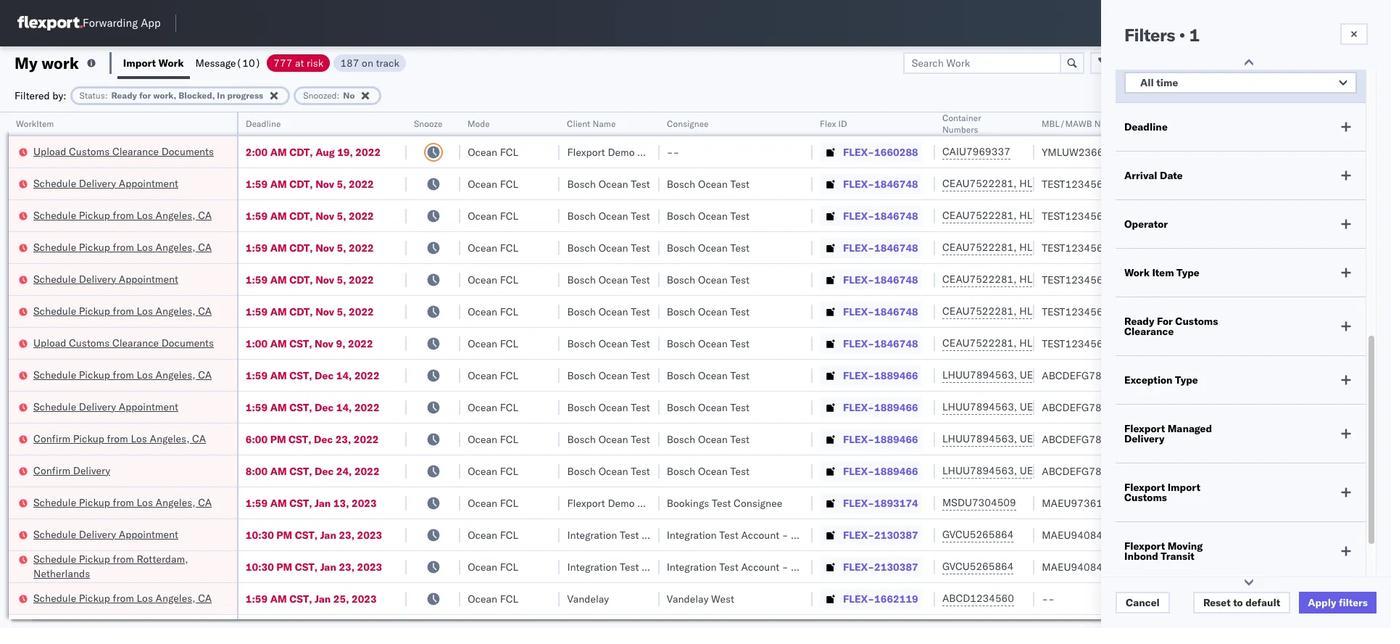 Task type: describe. For each thing, give the bounding box(es) containing it.
5 cdt, from the top
[[289, 273, 313, 286]]

11 ocean fcl from the top
[[468, 465, 519, 478]]

pickup for confirm pickup from los angeles, ca button
[[73, 432, 104, 445]]

2 ceau7522281, hlxu6269489, hlxu8034992 from the top
[[943, 209, 1168, 222]]

pickup for 5th "schedule pickup from los angeles, ca" button from the bottom of the page
[[79, 240, 110, 253]]

jan for schedule pickup from rotterdam, netherlands button
[[320, 560, 336, 573]]

4 ceau7522281, hlxu6269489, hlxu8034992 from the top
[[943, 273, 1168, 286]]

cst, left 9,
[[289, 337, 312, 350]]

file exception
[[1144, 56, 1211, 69]]

2 ceau7522281, from the top
[[943, 209, 1017, 222]]

client
[[567, 118, 591, 129]]

11 resize handle column header from the left
[[1355, 112, 1372, 628]]

delivery for confirm delivery button
[[73, 464, 110, 477]]

7 am from the top
[[270, 337, 287, 350]]

6:00
[[246, 433, 268, 446]]

lagerfeld for schedule pickup from rotterdam, netherlands
[[813, 560, 856, 573]]

1 am from the top
[[270, 145, 287, 158]]

operator
[[1125, 218, 1168, 231]]

flex id button
[[813, 115, 921, 130]]

2 flex-1889466 from the top
[[843, 401, 919, 414]]

10 resize handle column header from the left
[[1309, 112, 1326, 628]]

workitem button
[[9, 115, 223, 130]]

upload customs clearance documents link for 1:00 am cst, nov 9, 2022
[[33, 335, 214, 350]]

ca for first "schedule pickup from los angeles, ca" button
[[198, 209, 212, 222]]

upload customs clearance documents button for 1:00 am cst, nov 9, 2022
[[33, 335, 214, 351]]

4 uetu5238478 from the top
[[1020, 464, 1091, 477]]

12 flex- from the top
[[843, 496, 875, 509]]

exception type
[[1125, 374, 1199, 387]]

4 lhuu7894563, from the top
[[943, 464, 1018, 477]]

by:
[[52, 89, 66, 102]]

gaurav
[[1234, 145, 1266, 158]]

schedule pickup from los angeles, ca for fifth "schedule pickup from los angeles, ca" button
[[33, 496, 212, 509]]

angeles, for sixth "schedule pickup from los angeles, ca" button
[[156, 591, 195, 605]]

managed
[[1168, 422, 1213, 435]]

blocked,
[[179, 90, 215, 100]]

1 lhuu7894563, from the top
[[943, 368, 1018, 381]]

187
[[340, 56, 359, 69]]

1 ceau7522281, from the top
[[943, 177, 1017, 190]]

1 vertical spatial 23,
[[339, 528, 355, 541]]

2 abcdefg78456546 from the top
[[1042, 401, 1140, 414]]

cst, down '1:00 am cst, nov 9, 2022'
[[289, 369, 312, 382]]

deleted
[[1143, 490, 1179, 503]]

3 fcl from the top
[[500, 209, 519, 222]]

jan for fifth "schedule pickup from los angeles, ca" button
[[315, 496, 331, 509]]

select all
[[1143, 403, 1187, 416]]

delivery for schedule delivery appointment 'button' for 1:59 am cst, dec 14, 2022
[[79, 400, 116, 413]]

flex
[[820, 118, 837, 129]]

integration test account - karl lagerfeld for schedule delivery appointment
[[667, 528, 856, 541]]

5 1:59 from the top
[[246, 305, 268, 318]]

6 1:59 from the top
[[246, 369, 268, 382]]

integration for schedule pickup from rotterdam, netherlands
[[667, 560, 717, 573]]

status : ready for work, blocked, in progress
[[79, 90, 263, 100]]

7 flex- from the top
[[843, 337, 875, 350]]

1893174
[[875, 496, 919, 509]]

1 horizontal spatial deadline
[[1125, 120, 1168, 133]]

forwarding
[[83, 16, 138, 30]]

delivery for schedule delivery appointment 'button' associated with 1:59 am cdt, nov 5, 2022
[[79, 272, 116, 285]]

5 fcl from the top
[[500, 273, 519, 286]]

1 flex-1846748 from the top
[[843, 177, 919, 190]]

angeles, for 4th "schedule pickup from los angeles, ca" button from the bottom of the page
[[156, 304, 195, 317]]

cancel
[[1126, 596, 1160, 609]]

file
[[1144, 56, 1161, 69]]

schedule delivery appointment for 1:59 am cdt, nov 5, 2022
[[33, 272, 178, 285]]

los for 4th "schedule pickup from los angeles, ca" button
[[137, 368, 153, 381]]

1662119
[[875, 592, 919, 605]]

6 flex- from the top
[[843, 305, 875, 318]]

flexport inside flexport import customs
[[1125, 481, 1166, 494]]

1 hlxu6269489, from the top
[[1020, 177, 1094, 190]]

schedule pickup from los angeles, ca for sixth "schedule pickup from los angeles, ca" button
[[33, 591, 212, 605]]

no
[[343, 90, 355, 100]]

9 fcl from the top
[[500, 401, 519, 414]]

0 horizontal spatial --
[[667, 145, 680, 158]]

appointment for 1:59 am cst, dec 14, 2022
[[119, 400, 178, 413]]

container numbers
[[943, 112, 982, 135]]

5 test123456 from the top
[[1042, 305, 1104, 318]]

5 schedule pickup from los angeles, ca button from the top
[[33, 495, 212, 511]]

schedule delivery appointment link for 1:59 am cst, dec 14, 2022
[[33, 399, 178, 414]]

confirm delivery link
[[33, 463, 110, 478]]

2 flex- from the top
[[843, 177, 875, 190]]

9 1:59 from the top
[[246, 592, 268, 605]]

1 schedule from the top
[[33, 177, 76, 190]]

documents for 2:00
[[161, 145, 214, 158]]

4 1889466 from the top
[[875, 465, 919, 478]]

batch action button
[[1287, 52, 1382, 74]]

from for schedule pickup from los angeles, ca link related to 4th "schedule pickup from los angeles, ca" button
[[113, 368, 134, 381]]

import inside flexport import customs
[[1168, 481, 1201, 494]]

9 am from the top
[[270, 401, 287, 414]]

upload customs clearance documents button for 2:00 am cdt, aug 19, 2022
[[33, 144, 214, 160]]

3 lhuu7894563, from the top
[[943, 432, 1018, 445]]

agent
[[1364, 528, 1391, 541]]

3 am from the top
[[270, 209, 287, 222]]

5 hlxu6269489, from the top
[[1020, 305, 1094, 318]]

angeles, for confirm pickup from los angeles, ca button
[[150, 432, 190, 445]]

1 flex- from the top
[[843, 145, 875, 158]]

flexport demo consignee for bookings
[[567, 496, 686, 509]]

all inside 'list box'
[[1174, 403, 1187, 416]]

schedule pickup from los angeles, ca for 5th "schedule pickup from los angeles, ca" button from the bottom of the page
[[33, 240, 212, 253]]

apply
[[1309, 596, 1337, 609]]

4 5, from the top
[[337, 273, 346, 286]]

appointment for 1:59 am cdt, nov 5, 2022
[[119, 272, 178, 285]]

2 1:59 from the top
[[246, 209, 268, 222]]

6 flex-1846748 from the top
[[843, 337, 919, 350]]

angeles, for first "schedule pickup from los angeles, ca" button
[[156, 209, 195, 222]]

work inside button
[[159, 56, 184, 69]]

upload customs clearance documents for 2:00 am cdt, aug 19, 2022
[[33, 145, 214, 158]]

19,
[[337, 145, 353, 158]]

15 flex- from the top
[[843, 592, 875, 605]]

origin
[[1334, 528, 1362, 541]]

forwarding app
[[83, 16, 161, 30]]

5 1846748 from the top
[[875, 305, 919, 318]]

1:00
[[246, 337, 268, 350]]

los for 5th "schedule pickup from los angeles, ca" button from the bottom of the page
[[137, 240, 153, 253]]

10 fcl from the top
[[500, 433, 519, 446]]

demo for bookings
[[608, 496, 635, 509]]

on
[[362, 56, 374, 69]]

schedule pickup from los angeles, ca link for fifth "schedule pickup from los angeles, ca" button
[[33, 495, 212, 509]]

1 vertical spatial type
[[1176, 374, 1199, 387]]

filtered by:
[[15, 89, 66, 102]]

arrival
[[1125, 169, 1158, 182]]

4 abcdefg78456546 from the top
[[1042, 465, 1140, 478]]

import inside button
[[123, 56, 156, 69]]

25,
[[333, 592, 349, 605]]

snoozed : no
[[303, 90, 355, 100]]

item
[[1153, 266, 1175, 279]]

apply filters
[[1309, 596, 1369, 609]]

flex-1660288
[[843, 145, 919, 158]]

clearance for flexport demo consignee
[[112, 145, 159, 158]]

10 ocean fcl from the top
[[468, 433, 519, 446]]

dec down '1:00 am cst, nov 9, 2022'
[[315, 369, 334, 382]]

risk
[[307, 56, 324, 69]]

cst, for confirm pickup from los angeles, ca button
[[289, 433, 312, 446]]

12 fcl from the top
[[500, 496, 519, 509]]

pickup for sixth "schedule pickup from los angeles, ca" button
[[79, 591, 110, 605]]

angeles, for 5th "schedule pickup from los angeles, ca" button from the bottom of the page
[[156, 240, 195, 253]]

1 schedule delivery appointment button from the top
[[33, 176, 178, 192]]

3 ocean fcl from the top
[[468, 209, 519, 222]]

10:30 pm cst, jan 23, 2023 for schedule delivery appointment
[[246, 528, 382, 541]]

mbl/mawb numbers
[[1042, 118, 1131, 129]]

consignee button
[[660, 115, 798, 130]]

2:00
[[246, 145, 268, 158]]

cst, for 10:30 pm cst, jan 23, 2023's schedule delivery appointment 'button'
[[295, 528, 318, 541]]

1 schedule delivery appointment link from the top
[[33, 176, 178, 190]]

6 am from the top
[[270, 305, 287, 318]]

11 fcl from the top
[[500, 465, 519, 478]]

for
[[1157, 315, 1173, 328]]

not sent
[[1143, 519, 1183, 532]]

10:30 pm cst, jan 23, 2023 for schedule pickup from rotterdam, netherlands
[[246, 560, 382, 573]]

resize handle column header for client name
[[642, 112, 660, 628]]

3 flex-1889466 from the top
[[843, 433, 919, 446]]

confirm pickup from los angeles, ca link
[[33, 431, 206, 446]]

dec left 24,
[[315, 465, 334, 478]]

not
[[1143, 519, 1160, 532]]

1 1:59 am cst, dec 14, 2022 from the top
[[246, 369, 380, 382]]

client name button
[[560, 115, 645, 130]]

2130387 for schedule pickup from rotterdam, netherlands
[[875, 560, 919, 573]]

schedule pickup from los angeles, ca link for 4th "schedule pickup from los angeles, ca" button
[[33, 367, 212, 382]]

ready inside ready for customs clearance
[[1125, 315, 1155, 328]]

7 1:59 from the top
[[246, 401, 268, 414]]

9 flex- from the top
[[843, 401, 875, 414]]

11 flex- from the top
[[843, 465, 875, 478]]

apply filters button
[[1300, 592, 1377, 614]]

2023 for schedule pickup from rotterdam, netherlands button
[[357, 560, 382, 573]]

progress
[[227, 90, 263, 100]]

in
[[217, 90, 225, 100]]

container numbers button
[[936, 110, 1021, 136]]

snooze
[[414, 118, 443, 129]]

2:00 am cdt, aug 19, 2022
[[246, 145, 381, 158]]

777 at risk
[[274, 56, 324, 69]]

jaehyung
[[1234, 528, 1276, 541]]

from for schedule pickup from los angeles, ca link related to 4th "schedule pickup from los angeles, ca" button from the bottom of the page
[[113, 304, 134, 317]]

4 lhuu7894563, uetu5238478 from the top
[[943, 464, 1091, 477]]

3 flex- from the top
[[843, 209, 875, 222]]

flexport import customs
[[1125, 481, 1201, 504]]

confirm for confirm pickup from los angeles, ca
[[33, 432, 70, 445]]

14 fcl from the top
[[500, 560, 519, 573]]

karl for schedule pickup from rotterdam, netherlands
[[791, 560, 810, 573]]

8 ocean fcl from the top
[[468, 369, 519, 382]]

12 am from the top
[[270, 592, 287, 605]]

dec up 8:00 am cst, dec 24, 2022
[[314, 433, 333, 446]]

all time
[[1141, 76, 1179, 89]]

2 flex-1846748 from the top
[[843, 209, 919, 222]]

los for confirm pickup from los angeles, ca button
[[131, 432, 147, 445]]

Search Work text field
[[904, 52, 1062, 74]]

8:00 am cst, dec 24, 2022
[[246, 465, 380, 478]]

clearance inside ready for customs clearance
[[1125, 325, 1174, 338]]

default
[[1246, 596, 1281, 609]]

confirm for confirm delivery
[[33, 464, 70, 477]]

jaehyung choi - test origin agent
[[1234, 528, 1391, 541]]

moving
[[1168, 540, 1203, 553]]

pickup for 4th "schedule pickup from los angeles, ca" button from the bottom of the page
[[79, 304, 110, 317]]

1 hlxu8034992 from the top
[[1097, 177, 1168, 190]]

4 fcl from the top
[[500, 241, 519, 254]]

1 schedule pickup from los angeles, ca button from the top
[[33, 208, 212, 224]]

4 schedule pickup from los angeles, ca button from the top
[[33, 367, 212, 383]]

6:00 pm cst, dec 23, 2022
[[246, 433, 379, 446]]

filtered
[[15, 89, 50, 102]]

ca for sixth "schedule pickup from los angeles, ca" button
[[198, 591, 212, 605]]

10 flex- from the top
[[843, 433, 875, 446]]

ca for 4th "schedule pickup from los angeles, ca" button from the bottom of the page
[[198, 304, 212, 317]]

savant
[[1267, 241, 1298, 254]]

west
[[712, 592, 735, 605]]

6 hlxu8034992 from the top
[[1097, 337, 1168, 350]]

resize handle column header for mode
[[543, 112, 560, 628]]

client name
[[567, 118, 616, 129]]

maeu9736123
[[1042, 496, 1116, 509]]

3 abcdefg78456546 from the top
[[1042, 433, 1140, 446]]

4 cdt, from the top
[[289, 241, 313, 254]]

5 schedule from the top
[[33, 304, 76, 317]]

demo for -
[[608, 145, 635, 158]]

message
[[196, 56, 236, 69]]

ca for confirm pickup from los angeles, ca button
[[192, 432, 206, 445]]

1:00 am cst, nov 9, 2022
[[246, 337, 373, 350]]

schedule pickup from los angeles, ca for 4th "schedule pickup from los angeles, ca" button from the bottom of the page
[[33, 304, 212, 317]]

schedule delivery appointment button for 1:59 am cdt, nov 5, 2022
[[33, 272, 178, 288]]

filters • 1
[[1125, 24, 1200, 46]]

delivery for 1st schedule delivery appointment 'button' from the top of the page
[[79, 177, 116, 190]]

delivery for 10:30 pm cst, jan 23, 2023's schedule delivery appointment 'button'
[[79, 528, 116, 541]]

2 1:59 am cst, dec 14, 2022 from the top
[[246, 401, 380, 414]]

5, for 4th "schedule pickup from los angeles, ca" button from the bottom of the page
[[337, 305, 346, 318]]

schedule delivery appointment link for 1:59 am cdt, nov 5, 2022
[[33, 272, 178, 286]]

deadline button
[[238, 115, 393, 130]]

resize handle column header for consignee
[[796, 112, 813, 628]]

work
[[42, 53, 79, 73]]

7 fcl from the top
[[500, 337, 519, 350]]

23, for rotterdam,
[[339, 560, 355, 573]]

mbl/mawb numbers button
[[1035, 115, 1212, 130]]

gvcu5265864 for schedule pickup from rotterdam, netherlands
[[943, 560, 1014, 573]]

2 test123456 from the top
[[1042, 209, 1104, 222]]

2 hlxu6269489, from the top
[[1020, 209, 1094, 222]]

1 lhuu7894563, uetu5238478 from the top
[[943, 368, 1091, 381]]

0 vertical spatial type
[[1177, 266, 1200, 279]]

customs inside flexport import customs
[[1125, 491, 1168, 504]]

9,
[[336, 337, 346, 350]]

5 ceau7522281, hlxu6269489, hlxu8034992 from the top
[[943, 305, 1168, 318]]

upload for 2:00 am cdt, aug 19, 2022
[[33, 145, 66, 158]]

import work
[[123, 56, 184, 69]]

2 1889466 from the top
[[875, 401, 919, 414]]

at
[[295, 56, 304, 69]]

jan down 13,
[[320, 528, 336, 541]]

1660288
[[875, 145, 919, 158]]

integration for schedule delivery appointment
[[667, 528, 717, 541]]

1 ocean fcl from the top
[[468, 145, 519, 158]]

arrival date
[[1125, 169, 1183, 182]]

3 uetu5238478 from the top
[[1020, 432, 1091, 445]]



Task type: vqa. For each thing, say whether or not it's contained in the screenshot.


Task type: locate. For each thing, give the bounding box(es) containing it.
to
[[1234, 596, 1244, 609]]

1
[[1190, 24, 1200, 46]]

2023 right 13,
[[352, 496, 377, 509]]

3 schedule delivery appointment from the top
[[33, 400, 178, 413]]

0 vertical spatial import
[[123, 56, 156, 69]]

4 schedule from the top
[[33, 272, 76, 285]]

1 upload customs clearance documents link from the top
[[33, 144, 214, 158]]

4 schedule pickup from los angeles, ca link from the top
[[33, 367, 212, 382]]

angeles, for 4th "schedule pickup from los angeles, ca" button
[[156, 368, 195, 381]]

aug
[[316, 145, 335, 158]]

2 fcl from the top
[[500, 177, 519, 190]]

all time button
[[1125, 72, 1358, 94]]

caiu7969337
[[943, 145, 1011, 158]]

gvcu5265864 down the msdu7304509
[[943, 528, 1014, 541]]

0 vertical spatial pm
[[270, 433, 286, 446]]

2 vertical spatial pm
[[277, 560, 292, 573]]

8 schedule from the top
[[33, 496, 76, 509]]

1 vertical spatial upload customs clearance documents link
[[33, 335, 214, 350]]

: for snoozed
[[337, 90, 340, 100]]

10:30 down '1:59 am cst, jan 13, 2023'
[[246, 528, 274, 541]]

187 on track
[[340, 56, 400, 69]]

schedule delivery appointment for 10:30 pm cst, jan 23, 2023
[[33, 528, 178, 541]]

integration down bookings
[[667, 528, 717, 541]]

schedule pickup from los angeles, ca for 4th "schedule pickup from los angeles, ca" button
[[33, 368, 212, 381]]

1 horizontal spatial vandelay
[[667, 592, 709, 605]]

from for schedule pickup from rotterdam, netherlands link
[[113, 552, 134, 565]]

1 horizontal spatial --
[[1042, 592, 1055, 605]]

maeu9408431 left inbond
[[1042, 560, 1116, 573]]

0 vertical spatial 10:30 pm cst, jan 23, 2023
[[246, 528, 382, 541]]

None checkbox
[[1123, 402, 1137, 416], [1123, 432, 1137, 446], [1123, 490, 1137, 504], [1123, 519, 1137, 533], [1123, 548, 1137, 562], [1123, 402, 1137, 416], [1123, 432, 1137, 446], [1123, 490, 1137, 504], [1123, 519, 1137, 533], [1123, 548, 1137, 562]]

5 1:59 am cdt, nov 5, 2022 from the top
[[246, 305, 374, 318]]

omkar savant
[[1234, 241, 1298, 254]]

0 horizontal spatial import
[[123, 56, 156, 69]]

2130387 down 1893174
[[875, 528, 919, 541]]

2 upload customs clearance documents button from the top
[[33, 335, 214, 351]]

confirm inside 'link'
[[33, 432, 70, 445]]

file exception button
[[1121, 52, 1221, 74], [1121, 52, 1221, 74]]

1 horizontal spatial import
[[1168, 481, 1201, 494]]

1 1846748 from the top
[[875, 177, 919, 190]]

0 vertical spatial upload customs clearance documents link
[[33, 144, 214, 158]]

1 2130387 from the top
[[875, 528, 919, 541]]

1 vertical spatial import
[[1168, 481, 1201, 494]]

0 vertical spatial gvcu5265864
[[943, 528, 1014, 541]]

1 vertical spatial account
[[742, 560, 780, 573]]

1 appointment from the top
[[119, 177, 178, 190]]

integration up vandelay west
[[667, 560, 717, 573]]

numbers for container numbers
[[943, 124, 979, 135]]

upload for 1:00 am cst, nov 9, 2022
[[33, 336, 66, 349]]

ca for 5th "schedule pickup from los angeles, ca" button from the bottom of the page
[[198, 240, 212, 253]]

flex-2130387 down flex-1893174
[[843, 528, 919, 541]]

0 vertical spatial --
[[667, 145, 680, 158]]

1 vertical spatial confirm
[[33, 464, 70, 477]]

1 horizontal spatial all
[[1174, 403, 1187, 416]]

hlxu6269489,
[[1020, 177, 1094, 190], [1020, 209, 1094, 222], [1020, 241, 1094, 254], [1020, 273, 1094, 286], [1020, 305, 1094, 318], [1020, 337, 1094, 350]]

3 ceau7522281, hlxu6269489, hlxu8034992 from the top
[[943, 241, 1168, 254]]

1 vertical spatial documents
[[161, 336, 214, 349]]

1 upload from the top
[[33, 145, 66, 158]]

777
[[274, 56, 293, 69]]

ca for 4th "schedule pickup from los angeles, ca" button
[[198, 368, 212, 381]]

4 1846748 from the top
[[875, 273, 919, 286]]

flex id
[[820, 118, 848, 129]]

pm for schedule pickup from rotterdam, netherlands
[[277, 560, 292, 573]]

netherlands
[[33, 567, 90, 580]]

type
[[1177, 266, 1200, 279], [1176, 374, 1199, 387]]

1 schedule pickup from los angeles, ca from the top
[[33, 209, 212, 222]]

deadline down all time
[[1125, 120, 1168, 133]]

cst, for schedule delivery appointment 'button' for 1:59 am cst, dec 14, 2022
[[289, 401, 312, 414]]

flex-2130387 up flex-1662119
[[843, 560, 919, 573]]

23, for los
[[336, 433, 351, 446]]

flexport inside flexport managed delivery
[[1125, 422, 1166, 435]]

1 vertical spatial gvcu5265864
[[943, 560, 1014, 573]]

10:30 pm cst, jan 23, 2023 down '1:59 am cst, jan 13, 2023'
[[246, 528, 382, 541]]

1 vertical spatial pm
[[277, 528, 292, 541]]

cst, up 1:59 am cst, jan 25, 2023
[[295, 560, 318, 573]]

flexport demo consignee for -
[[567, 145, 686, 158]]

0 vertical spatial all
[[1141, 76, 1155, 89]]

5 flex- from the top
[[843, 273, 875, 286]]

1 gvcu5265864 from the top
[[943, 528, 1014, 541]]

reset
[[1204, 596, 1231, 609]]

cst, up '1:59 am cst, jan 13, 2023'
[[289, 465, 312, 478]]

10 schedule from the top
[[33, 552, 76, 565]]

bosch ocean test
[[567, 177, 650, 190], [667, 177, 750, 190], [567, 209, 650, 222], [667, 209, 750, 222], [567, 241, 650, 254], [667, 241, 750, 254], [567, 273, 650, 286], [667, 273, 750, 286], [567, 305, 650, 318], [667, 305, 750, 318], [567, 337, 650, 350], [667, 337, 750, 350], [567, 369, 650, 382], [667, 369, 750, 382], [567, 401, 650, 414], [667, 401, 750, 414], [567, 433, 650, 446], [667, 433, 750, 446], [567, 465, 650, 478], [667, 465, 750, 478]]

6 schedule from the top
[[33, 368, 76, 381]]

1 flex-1889466 from the top
[[843, 369, 919, 382]]

: up workitem button
[[105, 90, 108, 100]]

1 vertical spatial lagerfeld
[[813, 560, 856, 573]]

2 schedule pickup from los angeles, ca button from the top
[[33, 240, 212, 256]]

23, up 25,
[[339, 560, 355, 573]]

work left item
[[1125, 266, 1150, 279]]

6 resize handle column header from the left
[[796, 112, 813, 628]]

jan left 25,
[[315, 592, 331, 605]]

3 schedule pickup from los angeles, ca button from the top
[[33, 304, 212, 319]]

9 resize handle column header from the left
[[1209, 112, 1227, 628]]

numbers down container
[[943, 124, 979, 135]]

0 vertical spatial demo
[[608, 145, 635, 158]]

23, down 13,
[[339, 528, 355, 541]]

for
[[139, 90, 151, 100]]

flex-2130387 for schedule pickup from rotterdam, netherlands
[[843, 560, 919, 573]]

clearance
[[112, 145, 159, 158], [1125, 325, 1174, 338], [112, 336, 159, 349]]

14, up 6:00 pm cst, dec 23, 2022 on the left bottom
[[336, 401, 352, 414]]

23, up 24,
[[336, 433, 351, 446]]

choi
[[1279, 528, 1301, 541]]

10:30 for schedule delivery appointment
[[246, 528, 274, 541]]

1 horizontal spatial ready
[[1125, 315, 1155, 328]]

3 ceau7522281, from the top
[[943, 241, 1017, 254]]

filters
[[1339, 596, 1369, 609]]

-- down "consignee" button
[[667, 145, 680, 158]]

upload customs clearance documents button
[[33, 144, 214, 160], [33, 335, 214, 351]]

from
[[113, 209, 134, 222], [113, 240, 134, 253], [113, 304, 134, 317], [113, 368, 134, 381], [107, 432, 128, 445], [113, 496, 134, 509], [113, 552, 134, 565], [113, 591, 134, 605]]

0 vertical spatial confirm
[[33, 432, 70, 445]]

0 vertical spatial 14,
[[336, 369, 352, 382]]

24,
[[336, 465, 352, 478]]

flex-2130387 for schedule delivery appointment
[[843, 528, 919, 541]]

vandelay for vandelay
[[567, 592, 609, 605]]

id
[[839, 118, 848, 129]]

test
[[631, 177, 650, 190], [731, 177, 750, 190], [631, 209, 650, 222], [731, 209, 750, 222], [631, 241, 650, 254], [731, 241, 750, 254], [631, 273, 650, 286], [731, 273, 750, 286], [631, 305, 650, 318], [731, 305, 750, 318], [631, 337, 650, 350], [731, 337, 750, 350], [631, 369, 650, 382], [731, 369, 750, 382], [631, 401, 650, 414], [731, 401, 750, 414], [631, 433, 650, 446], [731, 433, 750, 446], [631, 465, 650, 478], [731, 465, 750, 478], [712, 496, 731, 509], [720, 528, 739, 541], [1312, 528, 1331, 541], [720, 560, 739, 573]]

from for schedule pickup from los angeles, ca link related to sixth "schedule pickup from los angeles, ca" button
[[113, 591, 134, 605]]

reset to default
[[1204, 596, 1281, 609]]

mode button
[[461, 115, 546, 130]]

2023 down '1:59 am cst, jan 13, 2023'
[[357, 528, 382, 541]]

13 flex- from the top
[[843, 528, 875, 541]]

1 flex-2130387 from the top
[[843, 528, 919, 541]]

resize handle column header for workitem
[[220, 112, 237, 628]]

1 horizontal spatial work
[[1125, 266, 1150, 279]]

5, for 1st schedule delivery appointment 'button' from the top of the page
[[337, 177, 346, 190]]

1 vertical spatial integration
[[667, 560, 717, 573]]

batch
[[1310, 56, 1338, 69]]

confirm
[[33, 432, 70, 445], [33, 464, 70, 477]]

flexport inside flexport moving inbond transit
[[1125, 540, 1166, 553]]

consignee inside button
[[667, 118, 709, 129]]

2130387 for schedule delivery appointment
[[875, 528, 919, 541]]

numbers inside button
[[1095, 118, 1131, 129]]

1 schedule pickup from los angeles, ca link from the top
[[33, 208, 212, 222]]

1 vertical spatial all
[[1174, 403, 1187, 416]]

2 upload customs clearance documents link from the top
[[33, 335, 214, 350]]

0 horizontal spatial :
[[105, 90, 108, 100]]

jan left 13,
[[315, 496, 331, 509]]

lagerfeld for schedule delivery appointment
[[813, 528, 856, 541]]

pickup for fifth "schedule pickup from los angeles, ca" button
[[79, 496, 110, 509]]

resize handle column header for container numbers
[[1018, 112, 1035, 628]]

2 uetu5238478 from the top
[[1020, 400, 1091, 413]]

0 vertical spatial integration test account - karl lagerfeld
[[667, 528, 856, 541]]

11 schedule from the top
[[33, 591, 76, 605]]

pickup for 4th "schedule pickup from los angeles, ca" button
[[79, 368, 110, 381]]

los inside 'link'
[[131, 432, 147, 445]]

5, for 5th "schedule pickup from los angeles, ca" button from the bottom of the page
[[337, 241, 346, 254]]

lagerfeld up flex-1662119
[[813, 560, 856, 573]]

5,
[[337, 177, 346, 190], [337, 209, 346, 222], [337, 241, 346, 254], [337, 273, 346, 286], [337, 305, 346, 318]]

: for status
[[105, 90, 108, 100]]

vandelay for vandelay west
[[667, 592, 709, 605]]

1 vertical spatial upload
[[33, 336, 66, 349]]

cancel button
[[1116, 592, 1170, 614]]

work
[[159, 56, 184, 69], [1125, 266, 1150, 279]]

14, down 9,
[[336, 369, 352, 382]]

schedule pickup from los angeles, ca button
[[33, 208, 212, 224], [33, 240, 212, 256], [33, 304, 212, 319], [33, 367, 212, 383], [33, 495, 212, 511], [33, 591, 212, 607]]

time
[[1157, 76, 1179, 89]]

schedule pickup from los angeles, ca link for 5th "schedule pickup from los angeles, ca" button from the bottom of the page
[[33, 240, 212, 254]]

1 vertical spatial 14,
[[336, 401, 352, 414]]

10:30 up 1:59 am cst, jan 25, 2023
[[246, 560, 274, 573]]

0 vertical spatial work
[[159, 56, 184, 69]]

0 vertical spatial upload customs clearance documents
[[33, 145, 214, 158]]

all inside button
[[1141, 76, 1155, 89]]

schedule pickup from los angeles, ca
[[33, 209, 212, 222], [33, 240, 212, 253], [33, 304, 212, 317], [33, 368, 212, 381], [33, 496, 212, 509], [33, 591, 212, 605]]

from inside schedule pickup from rotterdam, netherlands
[[113, 552, 134, 565]]

2 10:30 from the top
[[246, 560, 274, 573]]

pickup inside schedule pickup from rotterdam, netherlands
[[79, 552, 110, 565]]

select
[[1143, 403, 1172, 416]]

2130387 up 1662119 at the bottom of page
[[875, 560, 919, 573]]

2 confirm from the top
[[33, 464, 70, 477]]

4 flex-1889466 from the top
[[843, 465, 919, 478]]

1 karl from the top
[[791, 528, 810, 541]]

hlxu8034992 down "work item type"
[[1097, 305, 1168, 318]]

0 vertical spatial 2130387
[[875, 528, 919, 541]]

0 horizontal spatial all
[[1141, 76, 1155, 89]]

schedule delivery appointment button for 1:59 am cst, dec 14, 2022
[[33, 399, 178, 415]]

hlxu8034992 up for
[[1097, 273, 1168, 286]]

schedule pickup from los angeles, ca for first "schedule pickup from los angeles, ca" button
[[33, 209, 212, 222]]

demo down name
[[608, 145, 635, 158]]

karl
[[791, 528, 810, 541], [791, 560, 810, 573]]

all up managed
[[1174, 403, 1187, 416]]

1 vertical spatial flex-2130387
[[843, 560, 919, 573]]

flexport
[[567, 145, 605, 158], [1125, 422, 1166, 435], [1125, 481, 1166, 494], [567, 496, 605, 509], [1125, 540, 1166, 553]]

1 vertical spatial 10:30 pm cst, jan 23, 2023
[[246, 560, 382, 573]]

flex-1889466 button
[[820, 365, 922, 385], [820, 365, 922, 385], [820, 397, 922, 417], [820, 397, 922, 417], [820, 429, 922, 449], [820, 429, 922, 449], [820, 461, 922, 481], [820, 461, 922, 481]]

schedule pickup from los angeles, ca link for first "schedule pickup from los angeles, ca" button
[[33, 208, 212, 222]]

pickup
[[79, 209, 110, 222], [79, 240, 110, 253], [79, 304, 110, 317], [79, 368, 110, 381], [73, 432, 104, 445], [79, 496, 110, 509], [79, 552, 110, 565], [79, 591, 110, 605]]

hlxu8034992 down operator
[[1097, 241, 1168, 254]]

0 vertical spatial flexport demo consignee
[[567, 145, 686, 158]]

ca
[[198, 209, 212, 222], [198, 240, 212, 253], [198, 304, 212, 317], [198, 368, 212, 381], [192, 432, 206, 445], [198, 496, 212, 509], [198, 591, 212, 605]]

dec up 6:00 pm cst, dec 23, 2022 on the left bottom
[[315, 401, 334, 414]]

exception
[[1164, 56, 1211, 69]]

10:30
[[246, 528, 274, 541], [246, 560, 274, 573]]

1 vertical spatial karl
[[791, 560, 810, 573]]

3 test123456 from the top
[[1042, 241, 1104, 254]]

account for schedule pickup from rotterdam, netherlands
[[742, 560, 780, 573]]

type right item
[[1177, 266, 1200, 279]]

6 schedule pickup from los angeles, ca link from the top
[[33, 591, 212, 605]]

angeles, for fifth "schedule pickup from los angeles, ca" button
[[156, 496, 195, 509]]

demo left bookings
[[608, 496, 635, 509]]

integration test account - karl lagerfeld for schedule pickup from rotterdam, netherlands
[[667, 560, 856, 573]]

flex-1662119
[[843, 592, 919, 605]]

delivery inside "link"
[[73, 464, 110, 477]]

customs inside ready for customs clearance
[[1176, 315, 1219, 328]]

2 : from the left
[[337, 90, 340, 100]]

app
[[141, 16, 161, 30]]

13,
[[333, 496, 349, 509]]

schedule pickup from los angeles, ca link for sixth "schedule pickup from los angeles, ca" button
[[33, 591, 212, 605]]

4 1:59 from the top
[[246, 273, 268, 286]]

documents left 1:00
[[161, 336, 214, 349]]

14 flex- from the top
[[843, 560, 875, 573]]

4 1:59 am cdt, nov 5, 2022 from the top
[[246, 273, 374, 286]]

appointment for 10:30 pm cst, jan 23, 2023
[[119, 528, 178, 541]]

1 vertical spatial --
[[1042, 592, 1055, 605]]

resize handle column header for flex id
[[918, 112, 936, 628]]

8 flex- from the top
[[843, 369, 875, 382]]

1 horizontal spatial :
[[337, 90, 340, 100]]

list box
[[1114, 395, 1332, 569]]

1 cdt, from the top
[[289, 145, 313, 158]]

numbers up ymluw236679313
[[1095, 118, 1131, 129]]

message (10)
[[196, 56, 261, 69]]

gvcu5265864 up abcd1234560
[[943, 560, 1014, 573]]

work,
[[153, 90, 176, 100]]

account for schedule delivery appointment
[[742, 528, 780, 541]]

1 10:30 pm cst, jan 23, 2023 from the top
[[246, 528, 382, 541]]

2 schedule delivery appointment link from the top
[[33, 272, 178, 286]]

0 horizontal spatial numbers
[[943, 124, 979, 135]]

1 vertical spatial demo
[[608, 496, 635, 509]]

2 vertical spatial 23,
[[339, 560, 355, 573]]

schedule inside schedule pickup from rotterdam, netherlands
[[33, 552, 76, 565]]

list box containing select all
[[1114, 395, 1332, 569]]

resize handle column header for mbl/mawb numbers
[[1209, 112, 1227, 628]]

2 lhuu7894563, uetu5238478 from the top
[[943, 400, 1091, 413]]

type up select all
[[1176, 374, 1199, 387]]

upload customs clearance documents for 1:00 am cst, nov 9, 2022
[[33, 336, 214, 349]]

2 appointment from the top
[[119, 272, 178, 285]]

: left 'no'
[[337, 90, 340, 100]]

2 schedule from the top
[[33, 209, 76, 222]]

upload customs clearance documents link for 2:00 am cdt, aug 19, 2022
[[33, 144, 214, 158]]

abcd1234560
[[943, 592, 1015, 605]]

actions
[[1335, 118, 1365, 129]]

2130387
[[875, 528, 919, 541], [875, 560, 919, 573]]

documents down blocked,
[[161, 145, 214, 158]]

cst, for schedule pickup from rotterdam, netherlands button
[[295, 560, 318, 573]]

deadline up 2:00 on the left top of page
[[246, 118, 281, 129]]

0 vertical spatial 10:30
[[246, 528, 274, 541]]

schedule pickup from los angeles, ca link for 4th "schedule pickup from los angeles, ca" button from the bottom of the page
[[33, 304, 212, 318]]

los for sixth "schedule pickup from los angeles, ca" button
[[137, 591, 153, 605]]

2 14, from the top
[[336, 401, 352, 414]]

15 ocean fcl from the top
[[468, 592, 519, 605]]

angeles, inside 'link'
[[150, 432, 190, 445]]

4 ocean fcl from the top
[[468, 241, 519, 254]]

clearance for bosch ocean test
[[112, 336, 159, 349]]

abcdefg78456546
[[1042, 369, 1140, 382], [1042, 401, 1140, 414], [1042, 433, 1140, 446], [1042, 465, 1140, 478]]

pickup inside 'link'
[[73, 432, 104, 445]]

cst, down '1:59 am cst, jan 13, 2023'
[[295, 528, 318, 541]]

sent right not
[[1162, 519, 1183, 532]]

0 vertical spatial account
[[742, 528, 780, 541]]

jan up 25,
[[320, 560, 336, 573]]

0 vertical spatial 1:59 am cst, dec 14, 2022
[[246, 369, 380, 382]]

ca for fifth "schedule pickup from los angeles, ca" button
[[198, 496, 212, 509]]

pickup for schedule pickup from rotterdam, netherlands button
[[79, 552, 110, 565]]

3 1889466 from the top
[[875, 433, 919, 446]]

documents
[[161, 145, 214, 158], [161, 336, 214, 349]]

sent down not
[[1143, 548, 1164, 561]]

import up for
[[123, 56, 156, 69]]

upload customs clearance documents link
[[33, 144, 214, 158], [33, 335, 214, 350]]

hlxu8034992 down for
[[1097, 337, 1168, 350]]

pm down '1:59 am cst, jan 13, 2023'
[[277, 528, 292, 541]]

container
[[943, 112, 982, 123]]

from for confirm pickup from los angeles, ca 'link'
[[107, 432, 128, 445]]

6 fcl from the top
[[500, 305, 519, 318]]

cst, left 25,
[[289, 592, 312, 605]]

4 hlxu6269489, from the top
[[1020, 273, 1094, 286]]

pickup for first "schedule pickup from los angeles, ca" button
[[79, 209, 110, 222]]

0 vertical spatial karl
[[791, 528, 810, 541]]

0 vertical spatial upload
[[33, 145, 66, 158]]

2023 up 1:59 am cst, jan 25, 2023
[[357, 560, 382, 573]]

2 flexport demo consignee from the top
[[567, 496, 686, 509]]

1 schedule delivery appointment from the top
[[33, 177, 178, 190]]

1:59 am cst, jan 25, 2023
[[246, 592, 377, 605]]

schedule delivery appointment link for 10:30 pm cst, jan 23, 2023
[[33, 527, 178, 541]]

5 am from the top
[[270, 273, 287, 286]]

1 vertical spatial ready
[[1125, 315, 1155, 328]]

0 vertical spatial upload customs clearance documents button
[[33, 144, 214, 160]]

ready
[[111, 90, 137, 100], [1125, 315, 1155, 328]]

cst, for fifth "schedule pickup from los angeles, ca" button
[[289, 496, 312, 509]]

maeu9408431 for schedule delivery appointment
[[1042, 528, 1116, 541]]

14 ocean fcl from the top
[[468, 560, 519, 573]]

2 am from the top
[[270, 177, 287, 190]]

3 schedule pickup from los angeles, ca from the top
[[33, 304, 212, 317]]

13 fcl from the top
[[500, 528, 519, 541]]

am
[[270, 145, 287, 158], [270, 177, 287, 190], [270, 209, 287, 222], [270, 241, 287, 254], [270, 273, 287, 286], [270, 305, 287, 318], [270, 337, 287, 350], [270, 369, 287, 382], [270, 401, 287, 414], [270, 465, 287, 478], [270, 496, 287, 509], [270, 592, 287, 605]]

4 ceau7522281, from the top
[[943, 273, 1017, 286]]

2023 right 25,
[[352, 592, 377, 605]]

jan
[[315, 496, 331, 509], [320, 528, 336, 541], [320, 560, 336, 573], [315, 592, 331, 605]]

flexport managed delivery
[[1125, 422, 1213, 445]]

schedule pickup from rotterdam, netherlands link
[[33, 552, 218, 581]]

0 vertical spatial ready
[[111, 90, 137, 100]]

3 flex-1846748 from the top
[[843, 241, 919, 254]]

1846748
[[875, 177, 919, 190], [875, 209, 919, 222], [875, 241, 919, 254], [875, 273, 919, 286], [875, 305, 919, 318], [875, 337, 919, 350]]

None text field
[[1128, 369, 1321, 381]]

-- right abcd1234560
[[1042, 592, 1055, 605]]

msdu7304509
[[943, 496, 1017, 509]]

cst, up 6:00 pm cst, dec 23, 2022 on the left bottom
[[289, 401, 312, 414]]

1 1889466 from the top
[[875, 369, 919, 382]]

integration test account - karl lagerfeld down bookings test consignee
[[667, 528, 856, 541]]

10:30 for schedule pickup from rotterdam, netherlands
[[246, 560, 274, 573]]

1 vertical spatial 2130387
[[875, 560, 919, 573]]

6 cdt, from the top
[[289, 305, 313, 318]]

None checkbox
[[1123, 461, 1137, 475]]

los for 4th "schedule pickup from los angeles, ca" button from the bottom of the page
[[137, 304, 153, 317]]

numbers inside container numbers
[[943, 124, 979, 135]]

2 integration test account - karl lagerfeld from the top
[[667, 560, 856, 573]]

1 vertical spatial integration test account - karl lagerfeld
[[667, 560, 856, 573]]

schedule delivery appointment for 1:59 am cst, dec 14, 2022
[[33, 400, 178, 413]]

1 vertical spatial 10:30
[[246, 560, 274, 573]]

from for fifth "schedule pickup from los angeles, ca" button schedule pickup from los angeles, ca link
[[113, 496, 134, 509]]

flex-1846748
[[843, 177, 919, 190], [843, 209, 919, 222], [843, 241, 919, 254], [843, 273, 919, 286], [843, 305, 919, 318], [843, 337, 919, 350]]

10 am from the top
[[270, 465, 287, 478]]

resize handle column header for deadline
[[390, 112, 407, 628]]

numbers for mbl/mawb numbers
[[1095, 118, 1131, 129]]

resize handle column header
[[220, 112, 237, 628], [390, 112, 407, 628], [443, 112, 461, 628], [543, 112, 560, 628], [642, 112, 660, 628], [796, 112, 813, 628], [918, 112, 936, 628], [1018, 112, 1035, 628], [1209, 112, 1227, 628], [1309, 112, 1326, 628], [1355, 112, 1372, 628]]

0 vertical spatial sent
[[1162, 519, 1183, 532]]

3 1:59 from the top
[[246, 241, 268, 254]]

1 horizontal spatial numbers
[[1095, 118, 1131, 129]]

0 vertical spatial documents
[[161, 145, 214, 158]]

0 horizontal spatial deadline
[[246, 118, 281, 129]]

maeu9408431
[[1042, 528, 1116, 541], [1042, 560, 1116, 573]]

my work
[[15, 53, 79, 73]]

1 vertical spatial maeu9408431
[[1042, 560, 1116, 573]]

hlxu8034992 down arrival
[[1097, 209, 1168, 222]]

1 vertical spatial upload customs clearance documents
[[33, 336, 214, 349]]

9 ocean fcl from the top
[[468, 401, 519, 414]]

from for schedule pickup from los angeles, ca link related to 5th "schedule pickup from los angeles, ca" button from the bottom of the page
[[113, 240, 134, 253]]

flex-1893174
[[843, 496, 919, 509]]

0 horizontal spatial ready
[[111, 90, 137, 100]]

batch action
[[1310, 56, 1373, 69]]

pm up 1:59 am cst, jan 25, 2023
[[277, 560, 292, 573]]

bookings test consignee
[[667, 496, 783, 509]]

jan for sixth "schedule pickup from los angeles, ca" button
[[315, 592, 331, 605]]

schedule delivery appointment button
[[33, 176, 178, 192], [33, 272, 178, 288], [33, 399, 178, 415], [33, 527, 178, 543]]

:
[[105, 90, 108, 100], [337, 90, 340, 100]]

0 vertical spatial maeu9408431
[[1042, 528, 1116, 541]]

10:30 pm cst, jan 23, 2023 up 1:59 am cst, jan 25, 2023
[[246, 560, 382, 573]]

4 test123456 from the top
[[1042, 273, 1104, 286]]

0 vertical spatial lagerfeld
[[813, 528, 856, 541]]

lagerfeld down flex-1893174
[[813, 528, 856, 541]]

0 vertical spatial 23,
[[336, 433, 351, 446]]

ocean
[[468, 145, 498, 158], [468, 177, 498, 190], [599, 177, 629, 190], [698, 177, 728, 190], [468, 209, 498, 222], [599, 209, 629, 222], [698, 209, 728, 222], [468, 241, 498, 254], [599, 241, 629, 254], [698, 241, 728, 254], [468, 273, 498, 286], [599, 273, 629, 286], [698, 273, 728, 286], [468, 305, 498, 318], [599, 305, 629, 318], [698, 305, 728, 318], [468, 337, 498, 350], [599, 337, 629, 350], [698, 337, 728, 350], [468, 369, 498, 382], [599, 369, 629, 382], [698, 369, 728, 382], [468, 401, 498, 414], [599, 401, 629, 414], [698, 401, 728, 414], [468, 433, 498, 446], [599, 433, 629, 446], [698, 433, 728, 446], [468, 465, 498, 478], [599, 465, 629, 478], [698, 465, 728, 478], [468, 496, 498, 509], [468, 528, 498, 541], [468, 560, 498, 573], [468, 592, 498, 605]]

forwarding app link
[[17, 16, 161, 30]]

all left time
[[1141, 76, 1155, 89]]

1 resize handle column header from the left
[[220, 112, 237, 628]]

integration test account - karl lagerfeld up west
[[667, 560, 856, 573]]

1:59 am cst, dec 14, 2022 down '1:00 am cst, nov 9, 2022'
[[246, 369, 380, 382]]

5 flex-1846748 from the top
[[843, 305, 919, 318]]

1 14, from the top
[[336, 369, 352, 382]]

Search Shipments (/) text field
[[1114, 12, 1254, 34]]

1 upload customs clearance documents from the top
[[33, 145, 214, 158]]

1 vertical spatial work
[[1125, 266, 1150, 279]]

upload
[[33, 145, 66, 158], [33, 336, 66, 349]]

0 vertical spatial integration
[[667, 528, 717, 541]]

deadline
[[246, 118, 281, 129], [1125, 120, 1168, 133]]

9 schedule from the top
[[33, 528, 76, 541]]

1:59 am cst, dec 14, 2022 up 6:00 pm cst, dec 23, 2022 on the left bottom
[[246, 401, 380, 414]]

upload customs clearance documents
[[33, 145, 214, 158], [33, 336, 214, 349]]

ca inside 'link'
[[192, 432, 206, 445]]

work up status : ready for work, blocked, in progress
[[159, 56, 184, 69]]

maeu9408431 down maeu9736123
[[1042, 528, 1116, 541]]

cst, up 8:00 am cst, dec 24, 2022
[[289, 433, 312, 446]]

3 1:59 am cdt, nov 5, 2022 from the top
[[246, 241, 374, 254]]

reset to default button
[[1194, 592, 1291, 614]]

0 horizontal spatial vandelay
[[567, 592, 609, 605]]

schedule delivery appointment button for 10:30 pm cst, jan 23, 2023
[[33, 527, 178, 543]]

0 vertical spatial flex-2130387
[[843, 528, 919, 541]]

cst, down 8:00 am cst, dec 24, 2022
[[289, 496, 312, 509]]

2 cdt, from the top
[[289, 177, 313, 190]]

1 vertical spatial 1:59 am cst, dec 14, 2022
[[246, 401, 380, 414]]

bookings
[[667, 496, 710, 509]]

pm right 6:00
[[270, 433, 286, 446]]

flexport. image
[[17, 16, 83, 30]]

2023 for fifth "schedule pickup from los angeles, ca" button
[[352, 496, 377, 509]]

1 vertical spatial upload customs clearance documents button
[[33, 335, 214, 351]]

2 schedule pickup from los angeles, ca from the top
[[33, 240, 212, 253]]

import down the declined
[[1168, 481, 1201, 494]]

3 schedule from the top
[[33, 240, 76, 253]]

delivery inside flexport managed delivery
[[1125, 432, 1165, 445]]

15 fcl from the top
[[500, 592, 519, 605]]

1 vertical spatial sent
[[1143, 548, 1164, 561]]

deadline inside deadline button
[[246, 118, 281, 129]]

confirm inside "link"
[[33, 464, 70, 477]]

6 schedule pickup from los angeles, ca button from the top
[[33, 591, 212, 607]]

2022
[[356, 145, 381, 158], [349, 177, 374, 190], [349, 209, 374, 222], [349, 241, 374, 254], [349, 273, 374, 286], [349, 305, 374, 318], [348, 337, 373, 350], [355, 369, 380, 382], [355, 401, 380, 414], [354, 433, 379, 446], [355, 465, 380, 478]]

maeu9408431 for schedule pickup from rotterdam, netherlands
[[1042, 560, 1116, 573]]

0 horizontal spatial work
[[159, 56, 184, 69]]

ceau7522281, hlxu6269489, hlxu8034992
[[943, 177, 1168, 190], [943, 209, 1168, 222], [943, 241, 1168, 254], [943, 273, 1168, 286], [943, 305, 1168, 318], [943, 337, 1168, 350]]

hlxu8034992 up operator
[[1097, 177, 1168, 190]]

from inside 'link'
[[107, 432, 128, 445]]

1 vertical spatial flexport demo consignee
[[567, 496, 686, 509]]

test123456
[[1042, 177, 1104, 190], [1042, 209, 1104, 222], [1042, 241, 1104, 254], [1042, 273, 1104, 286], [1042, 305, 1104, 318], [1042, 337, 1104, 350]]

flexport moving inbond transit
[[1125, 540, 1203, 563]]

2 documents from the top
[[161, 336, 214, 349]]

lhuu7894563,
[[943, 368, 1018, 381], [943, 400, 1018, 413], [943, 432, 1018, 445], [943, 464, 1018, 477]]

flex-2130387 button
[[820, 525, 922, 545], [820, 525, 922, 545], [820, 557, 922, 577], [820, 557, 922, 577]]



